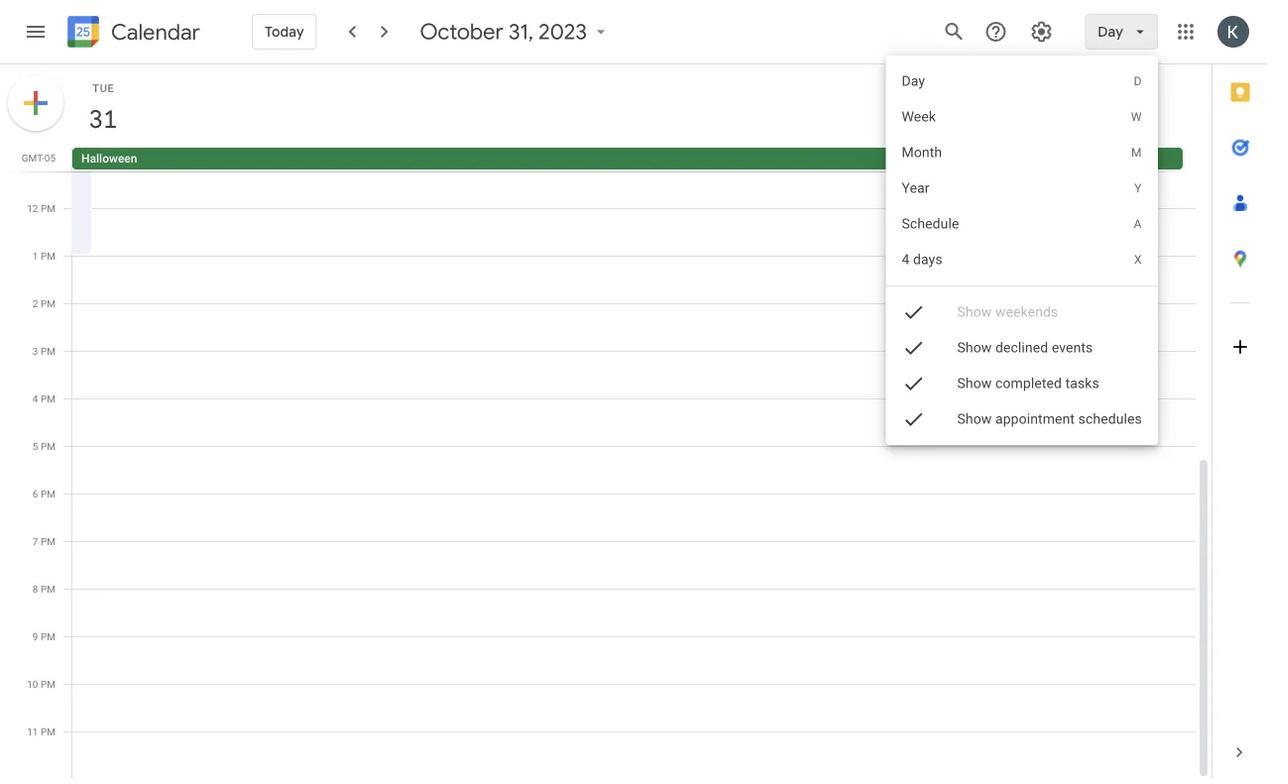 Task type: locate. For each thing, give the bounding box(es) containing it.
pm right 3
[[41, 345, 56, 357]]

pm
[[41, 202, 56, 214], [41, 250, 56, 262], [41, 297, 56, 309], [41, 345, 56, 357], [41, 393, 56, 405], [41, 440, 56, 452], [41, 488, 56, 500], [41, 535, 56, 547], [41, 583, 56, 595], [41, 631, 56, 643], [41, 678, 56, 690], [41, 726, 56, 738]]

check checkbox item down declined
[[886, 366, 1158, 402]]

4 inside 31 "grid"
[[33, 393, 38, 405]]

pm for 1 pm
[[41, 250, 56, 262]]

show weekends
[[957, 304, 1058, 320]]

tuesday, october 31 element
[[80, 96, 126, 142]]

day menu item
[[886, 63, 1158, 99]]

pm for 2 pm
[[41, 297, 56, 309]]

gmt-
[[22, 152, 44, 164]]

2 show from the top
[[957, 340, 992, 356]]

october
[[420, 18, 504, 46]]

check checkbox item up show completed tasks
[[886, 330, 1158, 366]]

8 pm from the top
[[41, 535, 56, 547]]

2 check from the top
[[902, 336, 926, 360]]

12 pm from the top
[[41, 726, 56, 738]]

0 vertical spatial day
[[1098, 23, 1123, 41]]

pm up the 5 pm
[[41, 393, 56, 405]]

pm right '6'
[[41, 488, 56, 500]]

1 vertical spatial 4
[[33, 393, 38, 405]]

1 vertical spatial day
[[902, 73, 925, 89]]

day up week
[[902, 73, 925, 89]]

9 pm
[[33, 631, 56, 643]]

31 grid
[[0, 64, 1212, 780]]

2 pm from the top
[[41, 250, 56, 262]]

declined
[[996, 340, 1048, 356]]

6
[[33, 488, 38, 500]]

pm for 6 pm
[[41, 488, 56, 500]]

check checkbox item
[[886, 294, 1158, 330], [886, 330, 1158, 366], [886, 366, 1158, 402], [886, 402, 1158, 437]]

today button
[[252, 8, 317, 56]]

events
[[1052, 340, 1093, 356]]

1 horizontal spatial 4
[[902, 251, 910, 268]]

show left appointment
[[957, 411, 992, 427]]

calendar heading
[[107, 18, 200, 46]]

calendar
[[111, 18, 200, 46]]

pm for 8 pm
[[41, 583, 56, 595]]

schedule menu item
[[886, 206, 1158, 242]]

0 horizontal spatial day
[[902, 73, 925, 89]]

5 pm
[[33, 440, 56, 452]]

11 pm from the top
[[41, 678, 56, 690]]

2 pm
[[33, 297, 56, 309]]

month
[[902, 144, 942, 161]]

11
[[27, 726, 38, 738]]

1 pm from the top
[[41, 202, 56, 214]]

day button
[[1085, 8, 1158, 56]]

tab list
[[1213, 64, 1267, 725]]

0 horizontal spatial 4
[[33, 393, 38, 405]]

pm right the 7
[[41, 535, 56, 547]]

pm right 10
[[41, 678, 56, 690]]

1 check from the top
[[902, 300, 926, 324]]

6 pm from the top
[[41, 440, 56, 452]]

pm for 9 pm
[[41, 631, 56, 643]]

4 check from the top
[[902, 408, 926, 431]]

3 pm from the top
[[41, 297, 56, 309]]

october 31, 2023
[[420, 18, 587, 46]]

4 pm from the top
[[41, 345, 56, 357]]

7 pm from the top
[[41, 488, 56, 500]]

check checkbox item up declined
[[886, 294, 1158, 330]]

pm for 7 pm
[[41, 535, 56, 547]]

check
[[902, 300, 926, 324], [902, 336, 926, 360], [902, 372, 926, 396], [902, 408, 926, 431]]

4 down 3
[[33, 393, 38, 405]]

3 show from the top
[[957, 375, 992, 392]]

3 pm
[[33, 345, 56, 357]]

show declined events
[[957, 340, 1093, 356]]

4 days
[[902, 251, 943, 268]]

4 for 4 days
[[902, 251, 910, 268]]

pm for 4 pm
[[41, 393, 56, 405]]

pm right '8' at the bottom left of page
[[41, 583, 56, 595]]

31
[[88, 103, 116, 135]]

show completed tasks
[[957, 375, 1100, 392]]

show
[[957, 304, 992, 320], [957, 340, 992, 356], [957, 375, 992, 392], [957, 411, 992, 427]]

a
[[1134, 217, 1142, 231]]

today
[[265, 23, 304, 41]]

10 pm
[[27, 678, 56, 690]]

1 horizontal spatial day
[[1098, 23, 1123, 41]]

4 check checkbox item from the top
[[886, 402, 1158, 437]]

show left weekends on the top right of page
[[957, 304, 992, 320]]

2023
[[539, 18, 587, 46]]

week menu item
[[886, 99, 1158, 135]]

check for show appointment schedules
[[902, 408, 926, 431]]

5 pm from the top
[[41, 393, 56, 405]]

1 check checkbox item from the top
[[886, 294, 1158, 330]]

4
[[902, 251, 910, 268], [33, 393, 38, 405]]

pm right 12 in the top of the page
[[41, 202, 56, 214]]

6 pm
[[33, 488, 56, 500]]

1 show from the top
[[957, 304, 992, 320]]

pm right 5
[[41, 440, 56, 452]]

9
[[33, 631, 38, 643]]

day right settings menu image
[[1098, 23, 1123, 41]]

pm right 2
[[41, 297, 56, 309]]

w
[[1131, 110, 1142, 124]]

pm right 11
[[41, 726, 56, 738]]

pm for 10 pm
[[41, 678, 56, 690]]

schedules
[[1079, 411, 1142, 427]]

pm right 9
[[41, 631, 56, 643]]

week
[[902, 109, 936, 125]]

menu
[[886, 56, 1158, 445]]

calendar element
[[63, 12, 200, 56]]

4 show from the top
[[957, 411, 992, 427]]

show left declined
[[957, 340, 992, 356]]

pm for 12 pm
[[41, 202, 56, 214]]

halloween button
[[72, 148, 1183, 170]]

tasks
[[1066, 375, 1100, 392]]

day inside menu item
[[902, 73, 925, 89]]

halloween
[[81, 152, 137, 166]]

day
[[1098, 23, 1123, 41], [902, 73, 925, 89]]

main drawer image
[[24, 20, 48, 44]]

10 pm from the top
[[41, 631, 56, 643]]

show left completed in the right of the page
[[957, 375, 992, 392]]

3 check from the top
[[902, 372, 926, 396]]

4 inside menu item
[[902, 251, 910, 268]]

4 left days at the right
[[902, 251, 910, 268]]

0 vertical spatial 4
[[902, 251, 910, 268]]

9 pm from the top
[[41, 583, 56, 595]]

check for show completed tasks
[[902, 372, 926, 396]]

settings menu image
[[1030, 20, 1053, 44]]

pm for 3 pm
[[41, 345, 56, 357]]

show for show completed tasks
[[957, 375, 992, 392]]

check checkbox item down show completed tasks
[[886, 402, 1158, 437]]

tue
[[92, 82, 115, 94]]

pm right 1
[[41, 250, 56, 262]]

12
[[27, 202, 38, 214]]



Task type: vqa. For each thing, say whether or not it's contained in the screenshot.


Task type: describe. For each thing, give the bounding box(es) containing it.
7 pm
[[33, 535, 56, 547]]

year menu item
[[886, 171, 1158, 206]]

gmt-05
[[22, 152, 56, 164]]

pm for 5 pm
[[41, 440, 56, 452]]

4 for 4 pm
[[33, 393, 38, 405]]

4 pm
[[33, 393, 56, 405]]

menu containing check
[[886, 56, 1158, 445]]

days
[[913, 251, 943, 268]]

weekends
[[996, 304, 1058, 320]]

support image
[[984, 20, 1008, 44]]

x
[[1134, 253, 1142, 267]]

show for show appointment schedules
[[957, 411, 992, 427]]

05
[[44, 152, 56, 164]]

d
[[1134, 74, 1142, 88]]

appointment
[[996, 411, 1075, 427]]

31,
[[509, 18, 534, 46]]

show for show declined events
[[957, 340, 992, 356]]

3
[[33, 345, 38, 357]]

day inside popup button
[[1098, 23, 1123, 41]]

schedule
[[902, 216, 959, 232]]

2
[[33, 297, 38, 309]]

11 pm
[[27, 726, 56, 738]]

5
[[33, 440, 38, 452]]

8 pm
[[33, 583, 56, 595]]

m
[[1131, 146, 1142, 160]]

check for show weekends
[[902, 300, 926, 324]]

year
[[902, 180, 930, 196]]

12 pm
[[27, 202, 56, 214]]

pm for 11 pm
[[41, 726, 56, 738]]

3 check checkbox item from the top
[[886, 366, 1158, 402]]

check for show declined events
[[902, 336, 926, 360]]

show for show weekends
[[957, 304, 992, 320]]

october 31, 2023 button
[[412, 18, 619, 46]]

10
[[27, 678, 38, 690]]

completed
[[996, 375, 1062, 392]]

4 days menu item
[[886, 242, 1158, 278]]

1 pm
[[33, 250, 56, 262]]

tue 31
[[88, 82, 116, 135]]

halloween row
[[63, 148, 1212, 172]]

show appointment schedules
[[957, 411, 1142, 427]]

8
[[33, 583, 38, 595]]

7
[[33, 535, 38, 547]]

month menu item
[[886, 135, 1158, 171]]

2 check checkbox item from the top
[[886, 330, 1158, 366]]

1
[[33, 250, 38, 262]]

y
[[1135, 181, 1142, 195]]



